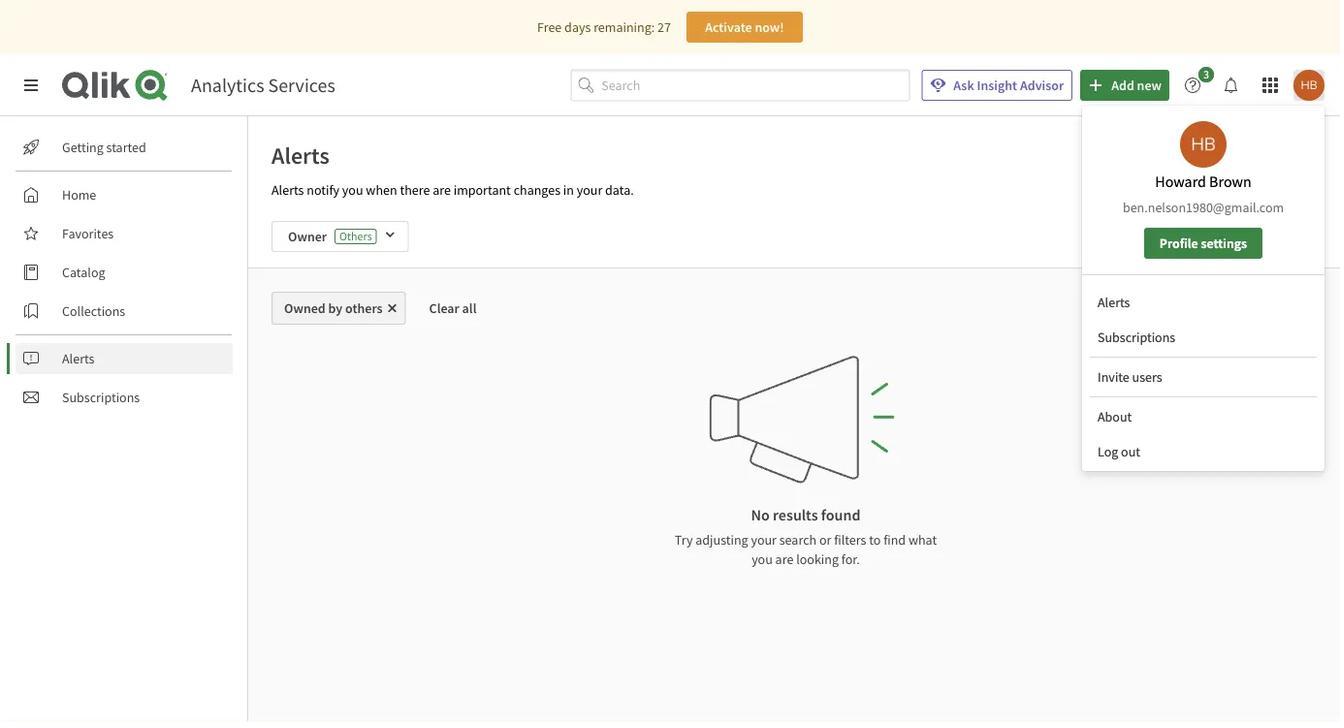 Task type: vqa. For each thing, say whether or not it's contained in the screenshot.
add
no



Task type: locate. For each thing, give the bounding box(es) containing it.
owned by others
[[284, 300, 383, 317]]

free
[[537, 18, 562, 36]]

ask
[[954, 77, 974, 94]]

alerts up invite
[[1098, 294, 1130, 311]]

1 horizontal spatial are
[[775, 551, 794, 568]]

in
[[563, 181, 574, 199]]

remaining:
[[594, 18, 655, 36]]

subscriptions down "alerts" link
[[62, 389, 140, 406]]

1 vertical spatial subscriptions
[[62, 389, 140, 406]]

you down no
[[752, 551, 773, 568]]

filters
[[834, 531, 866, 549]]

log out
[[1098, 443, 1140, 461]]

are inside no results found try adjusting your search or filters to find what you are looking for.
[[775, 551, 794, 568]]

alerts down collections
[[62, 350, 95, 368]]

subscriptions up invite users
[[1098, 329, 1176, 346]]

important
[[454, 181, 511, 199]]

users
[[1132, 368, 1162, 386]]

subscriptions button
[[1090, 322, 1317, 353]]

you left when
[[342, 181, 363, 199]]

0 horizontal spatial are
[[433, 181, 451, 199]]

are down the search
[[775, 551, 794, 568]]

close sidebar menu image
[[23, 78, 39, 93]]

looking
[[796, 551, 839, 568]]

advisor
[[1020, 77, 1064, 94]]

subscriptions
[[1098, 329, 1176, 346], [62, 389, 140, 406]]

home link
[[16, 179, 233, 210]]

to
[[869, 531, 881, 549]]

ask insight advisor button
[[922, 70, 1073, 101]]

profile settings link
[[1144, 228, 1263, 259]]

about
[[1098, 408, 1132, 426]]

your
[[577, 181, 602, 199], [751, 531, 777, 549]]

clear all button
[[414, 292, 492, 325]]

by
[[328, 300, 343, 317]]

all
[[462, 300, 477, 317]]

notify
[[307, 181, 339, 199]]

1 vertical spatial you
[[752, 551, 773, 568]]

0 vertical spatial your
[[577, 181, 602, 199]]

changes
[[514, 181, 561, 199]]

collections link
[[16, 296, 233, 327]]

now!
[[755, 18, 784, 36]]

filters region
[[248, 206, 1340, 268]]

are right "there"
[[433, 181, 451, 199]]

adjusting
[[696, 531, 748, 549]]

1 vertical spatial your
[[751, 531, 777, 549]]

you
[[342, 181, 363, 199], [752, 551, 773, 568]]

1 vertical spatial are
[[775, 551, 794, 568]]

owned by others button
[[272, 292, 406, 325]]

your right the 'in'
[[577, 181, 602, 199]]

for.
[[841, 551, 860, 568]]

favorites
[[62, 225, 114, 242]]

1 horizontal spatial you
[[752, 551, 773, 568]]

your down no
[[751, 531, 777, 549]]

analytics services element
[[191, 73, 335, 97]]

settings
[[1201, 235, 1247, 252]]

results
[[773, 505, 818, 525]]

0 horizontal spatial subscriptions
[[62, 389, 140, 406]]

clear all
[[429, 300, 477, 317]]

ask insight advisor
[[954, 77, 1064, 94]]

alerts inside navigation pane element
[[62, 350, 95, 368]]

are
[[433, 181, 451, 199], [775, 551, 794, 568]]

started
[[106, 139, 146, 156]]

insight
[[977, 77, 1017, 94]]

search
[[779, 531, 817, 549]]

alerts
[[272, 141, 330, 170], [272, 181, 304, 199], [1098, 294, 1130, 311], [62, 350, 95, 368]]

1 horizontal spatial your
[[751, 531, 777, 549]]

1 horizontal spatial subscriptions
[[1098, 329, 1176, 346]]

no results found try adjusting your search or filters to find what you are looking for.
[[675, 505, 937, 568]]

0 vertical spatial subscriptions
[[1098, 329, 1176, 346]]

subscriptions inside navigation pane element
[[62, 389, 140, 406]]

howard brown ben.nelson1980@gmail.com
[[1123, 172, 1284, 216]]

no
[[751, 505, 770, 525]]

navigation pane element
[[0, 124, 247, 421]]

analytics
[[191, 73, 264, 97]]

0 horizontal spatial you
[[342, 181, 363, 199]]

searchbar element
[[570, 70, 910, 101]]

your inside no results found try adjusting your search or filters to find what you are looking for.
[[751, 531, 777, 549]]

catalog link
[[16, 257, 233, 288]]

about button
[[1090, 401, 1317, 432]]

0 vertical spatial are
[[433, 181, 451, 199]]

free days remaining: 27
[[537, 18, 671, 36]]



Task type: describe. For each thing, give the bounding box(es) containing it.
howard
[[1155, 172, 1206, 191]]

log
[[1098, 443, 1118, 461]]

or
[[819, 531, 831, 549]]

0 horizontal spatial your
[[577, 181, 602, 199]]

getting started
[[62, 139, 146, 156]]

try
[[675, 531, 693, 549]]

clear
[[429, 300, 459, 317]]

log out button
[[1090, 436, 1317, 467]]

activate now!
[[705, 18, 784, 36]]

subscriptions inside button
[[1098, 329, 1176, 346]]

collections
[[62, 303, 125, 320]]

services
[[268, 73, 335, 97]]

alerts button
[[1090, 287, 1317, 318]]

invite users
[[1098, 368, 1162, 386]]

invite users button
[[1090, 362, 1317, 393]]

last trigger image
[[1209, 221, 1317, 252]]

0 vertical spatial you
[[342, 181, 363, 199]]

data.
[[605, 181, 634, 199]]

getting started link
[[16, 132, 233, 163]]

there
[[400, 181, 430, 199]]

home
[[62, 186, 96, 204]]

days
[[564, 18, 591, 36]]

catalog
[[62, 264, 105, 281]]

analytics services
[[191, 73, 335, 97]]

ben.nelson1980@gmail.com
[[1123, 199, 1284, 216]]

Search text field
[[602, 70, 910, 101]]

howard brown image
[[1180, 121, 1227, 168]]

owned
[[284, 300, 326, 317]]

getting
[[62, 139, 104, 156]]

alerts notify you when there are important changes in your data.
[[272, 181, 634, 199]]

what
[[909, 531, 937, 549]]

brown
[[1209, 172, 1252, 191]]

invite
[[1098, 368, 1130, 386]]

subscriptions link
[[16, 382, 233, 413]]

alerts up notify
[[272, 141, 330, 170]]

activate now! link
[[686, 12, 803, 43]]

found
[[821, 505, 861, 525]]

favorites link
[[16, 218, 233, 249]]

profile
[[1160, 235, 1198, 252]]

activate
[[705, 18, 752, 36]]

alerts left notify
[[272, 181, 304, 199]]

you inside no results found try adjusting your search or filters to find what you are looking for.
[[752, 551, 773, 568]]

others
[[345, 300, 383, 317]]

profile settings
[[1160, 235, 1247, 252]]

alerts inside button
[[1098, 294, 1130, 311]]

out
[[1121, 443, 1140, 461]]

alerts link
[[16, 343, 233, 374]]

howard brown image
[[1294, 70, 1325, 101]]

27
[[657, 18, 671, 36]]

find
[[884, 531, 906, 549]]

when
[[366, 181, 397, 199]]



